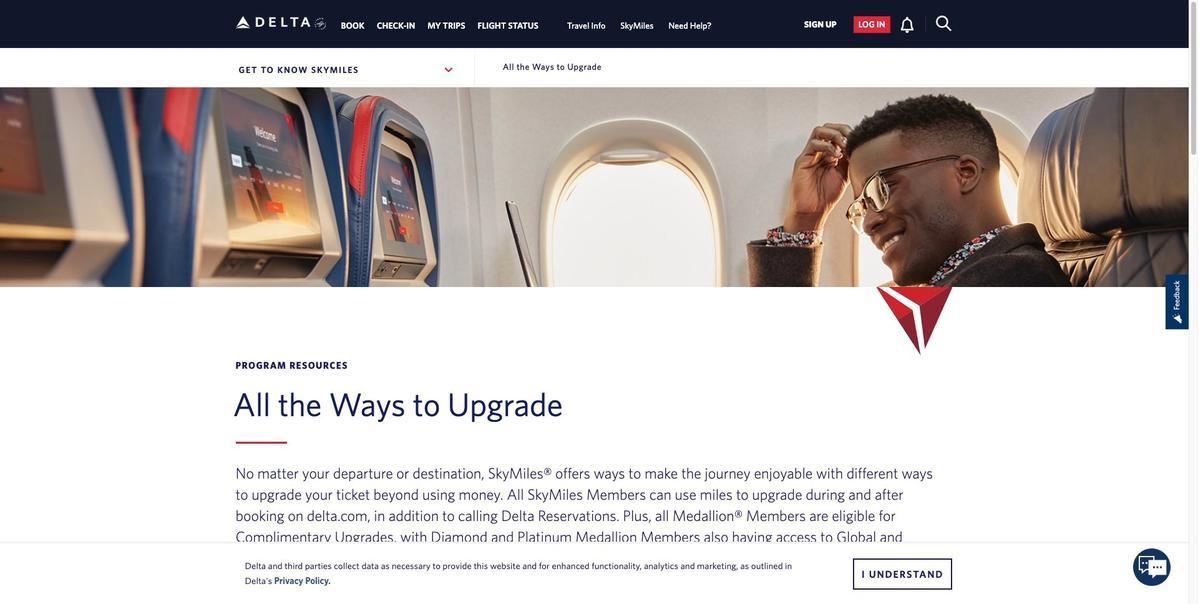 Task type: vqa. For each thing, say whether or not it's contained in the screenshot.
"TEXT BOX"
no



Task type: locate. For each thing, give the bounding box(es) containing it.
tab list
[[335, 1, 719, 46]]

delta air lines image
[[236, 3, 310, 42]]

skyteam image
[[314, 4, 326, 43]]



Task type: describe. For each thing, give the bounding box(es) containing it.
message us image
[[1134, 549, 1171, 586]]



